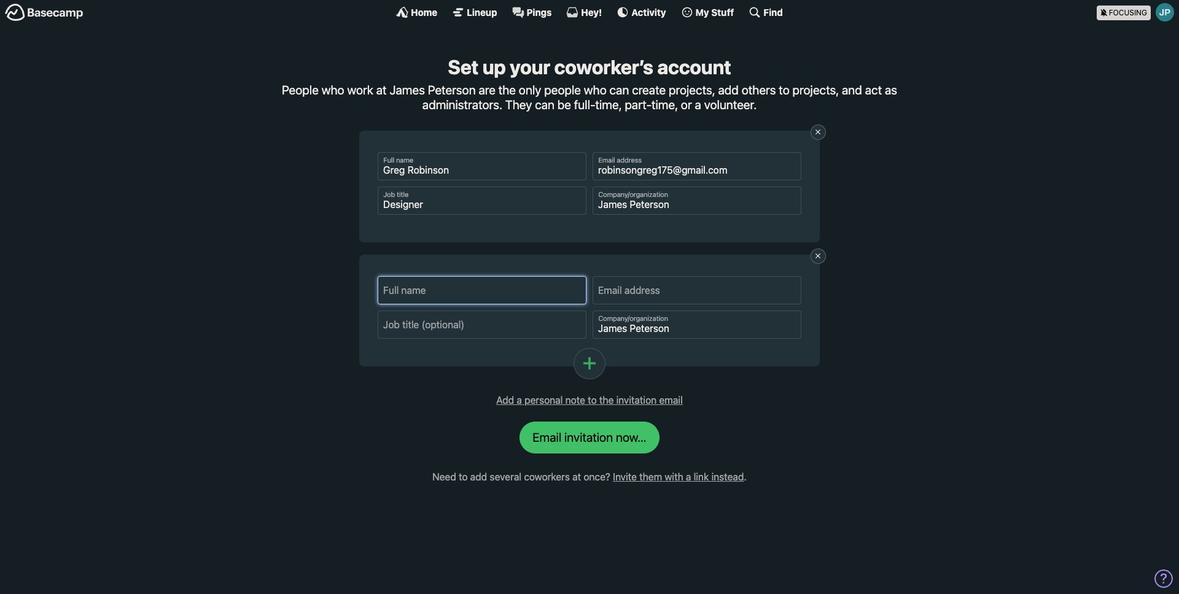Task type: vqa. For each thing, say whether or not it's contained in the screenshot.
up?
no



Task type: describe. For each thing, give the bounding box(es) containing it.
once?
[[584, 472, 611, 483]]

coworkers
[[524, 472, 570, 483]]

to inside button
[[588, 395, 597, 406]]

add inside set up your coworker's account people who work at james peterson are the only people who can create projects, add others to projects, and act as administrators. they can be full-time, part-time, or a volunteer.
[[719, 83, 739, 97]]

them
[[640, 472, 663, 483]]

home link
[[396, 6, 438, 18]]

1 company/organization text field from the top
[[593, 187, 802, 215]]

0 horizontal spatial can
[[535, 97, 555, 112]]

title
[[397, 191, 409, 199]]

lineup
[[467, 6, 497, 18]]

or
[[681, 97, 692, 112]]

others
[[742, 83, 776, 97]]

email
[[660, 395, 683, 406]]

people
[[545, 83, 581, 97]]

email
[[599, 156, 615, 164]]

1 vertical spatial add
[[471, 472, 487, 483]]

create
[[632, 83, 666, 97]]

as
[[885, 83, 898, 97]]

hey!
[[582, 6, 602, 18]]

1 horizontal spatial at
[[573, 472, 581, 483]]

peterson
[[428, 83, 476, 97]]

name
[[396, 156, 414, 164]]

1 job title (optional) text field from the top
[[378, 187, 587, 215]]

1 time, from the left
[[596, 97, 622, 112]]

1 email address email field from the top
[[593, 152, 802, 180]]

company/organization for first company/organization text box
[[599, 191, 668, 199]]

2 email address email field from the top
[[593, 276, 802, 305]]

act
[[866, 83, 882, 97]]

people
[[282, 83, 319, 97]]

set
[[448, 55, 479, 79]]

find
[[764, 6, 783, 18]]

are
[[479, 83, 496, 97]]

add a personal note to the invitation email
[[497, 395, 683, 406]]

.
[[744, 472, 747, 483]]

2 who from the left
[[584, 83, 607, 97]]

add a personal note to the invitation email button
[[492, 391, 688, 410]]

my stuff
[[696, 6, 735, 18]]

1 horizontal spatial a
[[686, 472, 692, 483]]

pings
[[527, 6, 552, 18]]

activity link
[[617, 6, 666, 18]]

to inside set up your coworker's account people who work at james peterson are the only people who can create projects, add others to projects, and act as administrators. they can be full-time, part-time, or a volunteer.
[[779, 83, 790, 97]]

the inside set up your coworker's account people who work at james peterson are the only people who can create projects, add others to projects, and act as administrators. they can be full-time, part-time, or a volunteer.
[[499, 83, 516, 97]]

full
[[384, 156, 395, 164]]

2 projects, from the left
[[793, 83, 839, 97]]

administrators.
[[423, 97, 503, 112]]

need to add several coworkers at once? invite them with a link instead .
[[433, 472, 747, 483]]

email address
[[599, 156, 642, 164]]

your
[[510, 55, 551, 79]]

invitation
[[617, 395, 657, 406]]

stuff
[[712, 6, 735, 18]]

find button
[[749, 6, 783, 18]]

personal
[[525, 395, 563, 406]]

set up your coworker's account people who work at james peterson are the only people who can create projects, add others to projects, and act as administrators. they can be full-time, part-time, or a volunteer.
[[282, 55, 898, 112]]

2 job title (optional) text field from the top
[[378, 311, 587, 339]]

add
[[497, 395, 514, 406]]

address
[[617, 156, 642, 164]]

invite
[[613, 472, 637, 483]]

2 company/organization text field from the top
[[593, 311, 802, 339]]



Task type: locate. For each thing, give the bounding box(es) containing it.
1 horizontal spatial to
[[588, 395, 597, 406]]

0 vertical spatial company/organization text field
[[593, 187, 802, 215]]

add up volunteer.
[[719, 83, 739, 97]]

they
[[506, 97, 532, 112]]

add left several
[[471, 472, 487, 483]]

1 who from the left
[[322, 83, 344, 97]]

Email address email field
[[593, 152, 802, 180], [593, 276, 802, 305]]

at left once?
[[573, 472, 581, 483]]

who up full-
[[584, 83, 607, 97]]

a left link
[[686, 472, 692, 483]]

coworker's
[[555, 55, 654, 79]]

switch accounts image
[[5, 3, 84, 22]]

can left be in the top of the page
[[535, 97, 555, 112]]

projects, up or
[[669, 83, 716, 97]]

instead
[[712, 472, 744, 483]]

0 vertical spatial at
[[376, 83, 387, 97]]

volunteer.
[[705, 97, 757, 112]]

link
[[694, 472, 709, 483]]

with
[[665, 472, 684, 483]]

lineup link
[[452, 6, 497, 18]]

1 vertical spatial the
[[600, 395, 614, 406]]

james peterson image
[[1156, 3, 1175, 22]]

note
[[566, 395, 586, 406]]

company/organization
[[599, 191, 668, 199], [599, 315, 668, 323]]

0 vertical spatial the
[[499, 83, 516, 97]]

projects,
[[669, 83, 716, 97], [793, 83, 839, 97]]

0 horizontal spatial at
[[376, 83, 387, 97]]

0 vertical spatial a
[[695, 97, 702, 112]]

0 horizontal spatial to
[[459, 472, 468, 483]]

0 horizontal spatial a
[[517, 395, 522, 406]]

main element
[[0, 0, 1180, 24]]

0 horizontal spatial projects,
[[669, 83, 716, 97]]

None submit
[[520, 422, 660, 454]]

part-
[[625, 97, 652, 112]]

1 vertical spatial to
[[588, 395, 597, 406]]

1 vertical spatial email address email field
[[593, 276, 802, 305]]

time, left the part-
[[596, 97, 622, 112]]

to
[[779, 83, 790, 97], [588, 395, 597, 406], [459, 472, 468, 483]]

to right need
[[459, 472, 468, 483]]

1 projects, from the left
[[669, 83, 716, 97]]

job
[[384, 191, 395, 199]]

only
[[519, 83, 542, 97]]

to right the others
[[779, 83, 790, 97]]

who left work on the top left of page
[[322, 83, 344, 97]]

0 horizontal spatial the
[[499, 83, 516, 97]]

focusing
[[1110, 8, 1148, 17]]

Job title (optional) text field
[[378, 187, 587, 215], [378, 311, 587, 339]]

0 vertical spatial add
[[719, 83, 739, 97]]

james
[[390, 83, 425, 97]]

1 vertical spatial company/organization text field
[[593, 311, 802, 339]]

to right note
[[588, 395, 597, 406]]

job title (optional) text field down full name text box
[[378, 311, 587, 339]]

at right work on the top left of page
[[376, 83, 387, 97]]

a right "add"
[[517, 395, 522, 406]]

time, down 'create'
[[652, 97, 678, 112]]

1 vertical spatial a
[[517, 395, 522, 406]]

invite them with a link instead link
[[613, 472, 744, 483]]

1 horizontal spatial the
[[600, 395, 614, 406]]

at
[[376, 83, 387, 97], [573, 472, 581, 483]]

1 vertical spatial can
[[535, 97, 555, 112]]

account
[[658, 55, 732, 79]]

my
[[696, 6, 710, 18]]

Company/organization text field
[[593, 187, 802, 215], [593, 311, 802, 339]]

1 horizontal spatial time,
[[652, 97, 678, 112]]

0 horizontal spatial who
[[322, 83, 344, 97]]

at inside set up your coworker's account people who work at james peterson are the only people who can create projects, add others to projects, and act as administrators. they can be full-time, part-time, or a volunteer.
[[376, 83, 387, 97]]

2 company/organization from the top
[[599, 315, 668, 323]]

up
[[483, 55, 506, 79]]

0 vertical spatial to
[[779, 83, 790, 97]]

2 vertical spatial to
[[459, 472, 468, 483]]

Full name text field
[[378, 152, 587, 180]]

1 horizontal spatial who
[[584, 83, 607, 97]]

several
[[490, 472, 522, 483]]

projects, left the and
[[793, 83, 839, 97]]

be
[[558, 97, 571, 112]]

Full name text field
[[378, 276, 587, 305]]

time,
[[596, 97, 622, 112], [652, 97, 678, 112]]

1 horizontal spatial add
[[719, 83, 739, 97]]

a
[[695, 97, 702, 112], [517, 395, 522, 406], [686, 472, 692, 483]]

focusing button
[[1097, 0, 1180, 24]]

the left invitation
[[600, 395, 614, 406]]

need
[[433, 472, 456, 483]]

my stuff button
[[681, 6, 735, 18]]

2 horizontal spatial a
[[695, 97, 702, 112]]

0 vertical spatial company/organization
[[599, 191, 668, 199]]

2 time, from the left
[[652, 97, 678, 112]]

a inside add a personal note to the invitation email button
[[517, 395, 522, 406]]

company/organization for 1st company/organization text box from the bottom of the page
[[599, 315, 668, 323]]

add
[[719, 83, 739, 97], [471, 472, 487, 483]]

1 vertical spatial job title (optional) text field
[[378, 311, 587, 339]]

pings button
[[512, 6, 552, 18]]

the inside button
[[600, 395, 614, 406]]

hey! button
[[567, 6, 602, 18]]

and
[[842, 83, 863, 97]]

home
[[411, 6, 438, 18]]

the
[[499, 83, 516, 97], [600, 395, 614, 406]]

a right or
[[695, 97, 702, 112]]

job title
[[384, 191, 409, 199]]

work
[[347, 83, 374, 97]]

1 vertical spatial company/organization
[[599, 315, 668, 323]]

the up they
[[499, 83, 516, 97]]

full name
[[384, 156, 414, 164]]

can up the part-
[[610, 83, 629, 97]]

who
[[322, 83, 344, 97], [584, 83, 607, 97]]

0 horizontal spatial add
[[471, 472, 487, 483]]

activity
[[632, 6, 666, 18]]

1 company/organization from the top
[[599, 191, 668, 199]]

0 vertical spatial can
[[610, 83, 629, 97]]

0 horizontal spatial time,
[[596, 97, 622, 112]]

2 horizontal spatial to
[[779, 83, 790, 97]]

0 vertical spatial job title (optional) text field
[[378, 187, 587, 215]]

0 vertical spatial email address email field
[[593, 152, 802, 180]]

2 vertical spatial a
[[686, 472, 692, 483]]

1 vertical spatial at
[[573, 472, 581, 483]]

a inside set up your coworker's account people who work at james peterson are the only people who can create projects, add others to projects, and act as administrators. they can be full-time, part-time, or a volunteer.
[[695, 97, 702, 112]]

full-
[[574, 97, 596, 112]]

1 horizontal spatial can
[[610, 83, 629, 97]]

job title (optional) text field down full name text field
[[378, 187, 587, 215]]

1 horizontal spatial projects,
[[793, 83, 839, 97]]

can
[[610, 83, 629, 97], [535, 97, 555, 112]]



